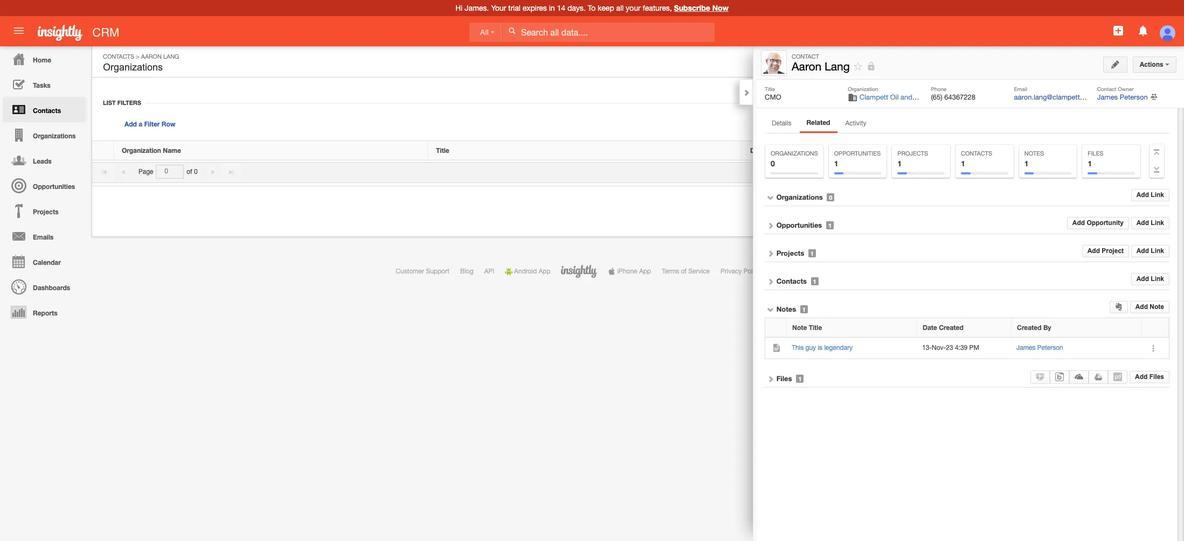 Task type: locate. For each thing, give the bounding box(es) containing it.
column header down add note link
[[1142, 319, 1169, 338]]

2 chevron right image from the top
[[767, 278, 775, 286]]

link inside row
[[1065, 147, 1078, 155]]

1 vertical spatial notes
[[777, 305, 796, 314]]

a
[[139, 120, 142, 128]]

title for title
[[436, 147, 449, 155]]

1 horizontal spatial contact
[[1097, 86, 1117, 92]]

1 inside contacts 1
[[961, 159, 965, 168]]

0 for of 0
[[194, 168, 198, 176]]

follow image
[[853, 61, 863, 72]]

2 horizontal spatial created
[[1079, 147, 1104, 155]]

files right link files from pandadoc to this image
[[1150, 373, 1164, 381]]

add link button up contact owner
[[1093, 54, 1135, 70]]

contact left owner
[[1097, 86, 1117, 92]]

organization for organization
[[848, 86, 878, 92]]

0 horizontal spatial james peterson link
[[1017, 344, 1063, 352]]

aaron right >
[[141, 53, 162, 60]]

1 vertical spatial organizations link
[[777, 193, 823, 202]]

chevron right image left title cmo
[[743, 89, 750, 96]]

created by
[[1017, 324, 1051, 332]]

add left project at the top right of the page
[[1088, 247, 1100, 255]]

opportunities
[[834, 150, 881, 157], [33, 183, 75, 191], [777, 221, 822, 230]]

1 horizontal spatial projects
[[777, 249, 804, 258]]

0 horizontal spatial contacts link
[[3, 97, 86, 122]]

james peterson down created by
[[1017, 344, 1063, 352]]

0 vertical spatial contacts link
[[103, 53, 134, 60]]

1 horizontal spatial title
[[765, 86, 775, 92]]

customer support link
[[396, 268, 449, 275]]

contact
[[792, 53, 819, 60], [1097, 86, 1117, 92]]

organizations link right chevron down icon
[[777, 193, 823, 202]]

projects link
[[3, 198, 86, 224], [777, 249, 804, 258]]

link files from google drive to this image
[[1094, 373, 1103, 382]]

0 horizontal spatial peterson
[[1037, 344, 1063, 352]]

singapore
[[931, 93, 963, 101]]

created
[[1079, 147, 1104, 155], [939, 324, 964, 332], [1017, 324, 1042, 332]]

contact right contact image at the right top
[[792, 53, 819, 60]]

row containing organization name
[[92, 141, 1156, 161]]

organizations 0
[[771, 150, 818, 168]]

1 vertical spatial james
[[1017, 344, 1036, 352]]

0 horizontal spatial app
[[539, 268, 551, 275]]

1 horizontal spatial created
[[1017, 324, 1042, 332]]

1 chevron right image from the top
[[767, 250, 775, 258]]

add note
[[1136, 304, 1164, 311]]

0 vertical spatial organizations link
[[3, 122, 86, 148]]

note title
[[792, 324, 822, 332]]

2 horizontal spatial contacts link
[[777, 277, 807, 286]]

1 vertical spatial projects
[[33, 208, 59, 216]]

nov-
[[932, 344, 946, 352]]

0 horizontal spatial james peterson
[[1017, 344, 1063, 352]]

0 vertical spatial projects link
[[3, 198, 86, 224]]

james down created by
[[1017, 344, 1036, 352]]

aaron.lang@clampett.com link
[[1014, 93, 1096, 101]]

1 horizontal spatial james
[[1097, 93, 1118, 101]]

3 chevron right image from the top
[[767, 376, 775, 383]]

files up no
[[1088, 150, 1104, 157]]

add link button right project at the top right of the page
[[1131, 245, 1170, 258]]

column header left the organization name at the left
[[92, 141, 114, 161]]

files down this
[[777, 374, 792, 383]]

0 vertical spatial notes
[[1025, 150, 1044, 157]]

1 vertical spatial organization
[[122, 147, 161, 155]]

contact owner
[[1097, 86, 1134, 92]]

1 vertical spatial chevron right image
[[767, 222, 775, 230]]

organization up page
[[122, 147, 161, 155]]

details down details link
[[750, 147, 772, 155]]

contact for contact
[[792, 53, 819, 60]]

organizations up leads link in the left top of the page
[[33, 132, 76, 140]]

link files from box to this image
[[1056, 373, 1064, 382]]

aaron.lang@clampett.com
[[1014, 93, 1096, 101]]

add left opportunity
[[1072, 219, 1085, 227]]

add right link files from pandadoc to this image
[[1135, 373, 1148, 381]]

to
[[588, 4, 596, 12]]

peterson down by
[[1037, 344, 1063, 352]]

0 horizontal spatial title
[[436, 147, 449, 155]]

contacts link up notes link
[[777, 277, 807, 286]]

notes left link created
[[1025, 150, 1044, 157]]

subscribe
[[674, 3, 710, 12]]

clampett
[[860, 93, 888, 101]]

add link button down display
[[1131, 189, 1170, 202]]

this guy is legendary
[[792, 344, 853, 352]]

0 vertical spatial chevron right image
[[767, 250, 775, 258]]

organization inside row
[[122, 147, 161, 155]]

1 vertical spatial chevron right image
[[767, 278, 775, 286]]

terms of service link
[[662, 268, 710, 275]]

add right evernote image
[[1136, 304, 1148, 311]]

organizations button
[[101, 60, 165, 75]]

notes for notes 1
[[1025, 150, 1044, 157]]

add link button right opportunity
[[1131, 217, 1170, 230]]

1 vertical spatial contacts link
[[3, 97, 86, 122]]

your
[[626, 4, 641, 12]]

2 horizontal spatial opportunities
[[834, 150, 881, 157]]

1 horizontal spatial organization
[[848, 86, 878, 92]]

1 vertical spatial title
[[436, 147, 449, 155]]

add link up contact owner
[[1100, 58, 1128, 66]]

1 inside opportunities 1
[[834, 159, 838, 168]]

1 app from the left
[[539, 268, 551, 275]]

organizations
[[103, 62, 163, 73], [33, 132, 76, 140], [771, 150, 818, 157], [777, 193, 823, 202]]

details
[[772, 120, 792, 127], [750, 147, 772, 155]]

1 horizontal spatial 0
[[771, 159, 775, 168]]

0 horizontal spatial james
[[1017, 344, 1036, 352]]

files inside button
[[1150, 373, 1164, 381]]

activity link
[[838, 116, 874, 133]]

1 vertical spatial details
[[750, 147, 772, 155]]

app for iphone app
[[639, 268, 651, 275]]

0 vertical spatial title
[[765, 86, 775, 92]]

2 vertical spatial contacts link
[[777, 277, 807, 286]]

1 vertical spatial note
[[792, 324, 807, 332]]

trial
[[508, 4, 521, 12]]

1 horizontal spatial notes
[[1025, 150, 1044, 157]]

chevron down image
[[767, 194, 775, 202]]

james peterson link down created by
[[1017, 344, 1063, 352]]

0 horizontal spatial opportunities
[[33, 183, 75, 191]]

0 horizontal spatial of
[[187, 168, 192, 176]]

1 vertical spatial opportunities link
[[777, 221, 822, 230]]

organizations right chevron down icon
[[777, 193, 823, 202]]

1 horizontal spatial aaron
[[792, 60, 822, 73]]

created left by
[[1017, 324, 1042, 332]]

2 app from the left
[[639, 268, 651, 275]]

row containing this guy is legendary
[[765, 338, 1169, 359]]

1 horizontal spatial opportunities
[[777, 221, 822, 230]]

0 horizontal spatial lang
[[163, 53, 179, 60]]

calendar link
[[3, 249, 86, 274]]

row
[[162, 120, 176, 128]]

0
[[771, 159, 775, 168], [194, 168, 198, 176], [829, 194, 832, 201]]

organizations link up leads
[[3, 122, 86, 148]]

of right page
[[187, 168, 192, 176]]

add opportunity
[[1072, 219, 1124, 227]]

chevron down image
[[767, 306, 775, 314]]

64367228
[[944, 93, 976, 101]]

notes
[[1025, 150, 1044, 157], [777, 305, 796, 314]]

organization up clampett
[[848, 86, 878, 92]]

contact image
[[763, 52, 785, 74]]

13-nov-23 4:39 pm cell
[[917, 338, 1012, 359]]

add down display
[[1137, 191, 1149, 199]]

1 horizontal spatial contacts link
[[103, 53, 134, 60]]

emails
[[33, 233, 53, 241]]

add a filter row
[[125, 120, 176, 128]]

chevron right image
[[743, 89, 750, 96], [767, 222, 775, 230]]

2 horizontal spatial 0
[[829, 194, 832, 201]]

oil
[[890, 93, 899, 101]]

keep
[[598, 4, 614, 12]]

1 horizontal spatial opportunities link
[[777, 221, 822, 230]]

1 horizontal spatial column header
[[1142, 319, 1169, 338]]

lang left follow image
[[825, 60, 850, 73]]

0 inside organizations 0
[[771, 159, 775, 168]]

filter
[[144, 120, 160, 128]]

organization for organization name
[[122, 147, 161, 155]]

peterson down owner
[[1120, 93, 1148, 101]]

add project
[[1088, 247, 1124, 255]]

in
[[549, 4, 555, 12]]

contacts > aaron lang organizations
[[103, 53, 179, 73]]

james
[[1097, 93, 1118, 101], [1017, 344, 1036, 352]]

0 vertical spatial details
[[772, 120, 792, 127]]

of right terms
[[681, 268, 687, 275]]

add opportunity link
[[1067, 217, 1129, 230]]

0 horizontal spatial notes
[[777, 305, 796, 314]]

organizations down >
[[103, 62, 163, 73]]

0 horizontal spatial created
[[939, 324, 964, 332]]

row
[[92, 141, 1156, 161], [765, 319, 1169, 338], [765, 338, 1169, 359]]

1 horizontal spatial projects link
[[777, 249, 804, 258]]

0 horizontal spatial aaron
[[141, 53, 162, 60]]

0 horizontal spatial contact
[[792, 53, 819, 60]]

chevron right image for contacts
[[767, 278, 775, 286]]

blog link
[[460, 268, 473, 275]]

no
[[1091, 168, 1100, 176]]

0 horizontal spatial files
[[777, 374, 792, 383]]

0 horizontal spatial column header
[[92, 141, 114, 161]]

2 vertical spatial projects
[[777, 249, 804, 258]]

aaron right contact image at the right top
[[792, 60, 822, 73]]

reports link
[[3, 300, 86, 325]]

created up no
[[1079, 147, 1104, 155]]

0 horizontal spatial note
[[792, 324, 807, 332]]

details link
[[765, 116, 799, 133]]

notes 1
[[1025, 150, 1044, 168]]

title inside title cmo
[[765, 86, 775, 92]]

0 vertical spatial contact
[[792, 53, 819, 60]]

details down cmo
[[772, 120, 792, 127]]

2 horizontal spatial files
[[1150, 373, 1164, 381]]

app right iphone
[[639, 268, 651, 275]]

add files
[[1135, 373, 1164, 381]]

add left a
[[125, 120, 137, 128]]

dashboards
[[33, 284, 70, 292]]

1 inside projects 1
[[898, 159, 902, 168]]

2 vertical spatial chevron right image
[[767, 376, 775, 383]]

created for date created
[[939, 324, 964, 332]]

opportunity
[[1087, 219, 1124, 227]]

1 horizontal spatial lang
[[825, 60, 850, 73]]

privacy
[[721, 268, 742, 275]]

2 vertical spatial opportunities
[[777, 221, 822, 230]]

this guy is legendary link
[[792, 344, 858, 352]]

1 horizontal spatial files
[[1088, 150, 1104, 157]]

james peterson
[[1097, 93, 1148, 101], [1017, 344, 1063, 352]]

james peterson down owner
[[1097, 93, 1148, 101]]

1 horizontal spatial peterson
[[1120, 93, 1148, 101]]

actions button
[[1133, 57, 1177, 73]]

james peterson link down owner
[[1097, 93, 1148, 101]]

chevron right image down chevron down icon
[[767, 222, 775, 230]]

1 vertical spatial james peterson link
[[1017, 344, 1063, 352]]

1 horizontal spatial app
[[639, 268, 651, 275]]

0 horizontal spatial organization
[[122, 147, 161, 155]]

display
[[1127, 168, 1147, 176]]

organization name
[[122, 147, 181, 155]]

0 horizontal spatial 0
[[194, 168, 198, 176]]

iphone
[[617, 268, 637, 275]]

email aaron.lang@clampett.com
[[1014, 86, 1096, 101]]

navigation
[[0, 46, 86, 325]]

1 horizontal spatial james peterson link
[[1097, 93, 1148, 101]]

add a filter row link
[[125, 120, 176, 128]]

0 vertical spatial of
[[187, 168, 192, 176]]

note right evernote image
[[1150, 304, 1164, 311]]

contacts link left >
[[103, 53, 134, 60]]

1 vertical spatial peterson
[[1037, 344, 1063, 352]]

opportunities 1
[[834, 150, 881, 168]]

column header
[[92, 141, 114, 161], [1142, 319, 1169, 338]]

hi
[[455, 4, 463, 12]]

1 vertical spatial of
[[681, 268, 687, 275]]

0 vertical spatial organization
[[848, 86, 878, 92]]

calendar
[[33, 259, 61, 267]]

owner
[[1118, 86, 1134, 92]]

note up this
[[792, 324, 807, 332]]

2 horizontal spatial title
[[809, 324, 822, 332]]

created up 13-nov-23 4:39 pm
[[939, 324, 964, 332]]

1 vertical spatial column header
[[1142, 319, 1169, 338]]

0 horizontal spatial details
[[750, 147, 772, 155]]

aaron
[[141, 53, 162, 60], [792, 60, 822, 73]]

james down contact owner
[[1097, 93, 1118, 101]]

gas,
[[914, 93, 929, 101]]

chevron right image for projects
[[767, 250, 775, 258]]

4:39
[[955, 344, 968, 352]]

chevron right image
[[767, 250, 775, 258], [767, 278, 775, 286], [767, 376, 775, 383]]

link files from pandadoc to this image
[[1114, 373, 1122, 382]]

terms
[[662, 268, 679, 275]]

0 vertical spatial james peterson
[[1097, 93, 1148, 101]]

1 vertical spatial contact
[[1097, 86, 1117, 92]]

opportunities link
[[3, 173, 86, 198], [777, 221, 822, 230]]

chevron right image for files
[[767, 376, 775, 383]]

1 horizontal spatial chevron right image
[[767, 222, 775, 230]]

contacts inside the contacts > aaron lang organizations
[[103, 53, 134, 60]]

james peterson link
[[1097, 93, 1148, 101], [1017, 344, 1063, 352]]

add link right opportunity
[[1137, 219, 1164, 227]]

home
[[33, 56, 51, 64]]

0 vertical spatial note
[[1150, 304, 1164, 311]]

0 vertical spatial projects
[[898, 150, 928, 157]]

lang right >
[[163, 53, 179, 60]]

0 vertical spatial opportunities link
[[3, 173, 86, 198]]

notes right chevron down image
[[777, 305, 796, 314]]

app right android
[[539, 268, 551, 275]]

1 horizontal spatial organizations link
[[777, 193, 823, 202]]

contacts link down tasks
[[3, 97, 86, 122]]

0 vertical spatial james
[[1097, 93, 1118, 101]]



Task type: describe. For each thing, give the bounding box(es) containing it.
all link
[[469, 23, 502, 42]]

2 horizontal spatial projects
[[898, 150, 928, 157]]

organizations down details link
[[771, 150, 818, 157]]

0 vertical spatial james peterson link
[[1097, 93, 1148, 101]]

customer
[[396, 268, 424, 275]]

details inside row
[[750, 147, 772, 155]]

1 inside notes 1
[[1025, 159, 1029, 168]]

all
[[616, 4, 624, 12]]

add right project at the top right of the page
[[1137, 247, 1149, 255]]

add link down display
[[1137, 191, 1164, 199]]

projects 1
[[898, 150, 928, 168]]

api link
[[484, 268, 494, 275]]

peterson inside row
[[1037, 344, 1063, 352]]

android app
[[514, 268, 551, 275]]

name
[[163, 147, 181, 155]]

android
[[514, 268, 537, 275]]

0 horizontal spatial projects
[[33, 208, 59, 216]]

add files button
[[1130, 371, 1170, 384]]

notes for notes
[[777, 305, 796, 314]]

link files from dropbox to this image
[[1036, 373, 1045, 382]]

email
[[1014, 86, 1027, 92]]

organizations inside navigation
[[33, 132, 76, 140]]

cmo
[[765, 93, 781, 101]]

terms of service
[[662, 268, 710, 275]]

date
[[923, 324, 937, 332]]

notifications image
[[1137, 24, 1150, 37]]

organizations inside the contacts > aaron lang organizations
[[103, 62, 163, 73]]

0 vertical spatial peterson
[[1120, 93, 1148, 101]]

filters
[[117, 99, 141, 106]]

contact for contact owner
[[1097, 86, 1117, 92]]

phone
[[931, 86, 947, 92]]

blog
[[460, 268, 473, 275]]

1 vertical spatial opportunities
[[33, 183, 75, 191]]

customer support
[[396, 268, 449, 275]]

white image
[[508, 27, 516, 34]]

subscribe now link
[[674, 3, 729, 12]]

james peterson inside row
[[1017, 344, 1063, 352]]

change record owner image
[[1151, 93, 1158, 102]]

add link up add note
[[1137, 276, 1164, 283]]

related link
[[800, 116, 837, 132]]

and
[[901, 93, 912, 101]]

android app link
[[505, 268, 551, 275]]

home link
[[3, 46, 86, 72]]

2 vertical spatial title
[[809, 324, 822, 332]]

service
[[688, 268, 710, 275]]

contacts inside 'link'
[[33, 107, 61, 115]]

0 horizontal spatial opportunities link
[[3, 173, 86, 198]]

app for android app
[[539, 268, 551, 275]]

created for link created
[[1079, 147, 1104, 155]]

0 horizontal spatial chevron right image
[[743, 89, 750, 96]]

add inside add files button
[[1135, 373, 1148, 381]]

days.
[[568, 4, 586, 12]]

james peterson link inside row
[[1017, 344, 1063, 352]]

link created
[[1065, 147, 1104, 155]]

0 horizontal spatial projects link
[[3, 198, 86, 224]]

1 inside the files 1
[[1088, 159, 1092, 168]]

lang inside the contacts > aaron lang organizations
[[163, 53, 179, 60]]

by
[[1043, 324, 1051, 332]]

Search all data.... text field
[[502, 23, 715, 42]]

0 for organizations 0
[[771, 159, 775, 168]]

privacy policy
[[721, 268, 761, 275]]

support
[[426, 268, 449, 275]]

1 vertical spatial projects link
[[777, 249, 804, 258]]

privacy policy link
[[721, 268, 761, 275]]

navigation containing home
[[0, 46, 86, 325]]

clampett oil and gas, singapore
[[860, 93, 963, 101]]

list filters
[[103, 99, 141, 106]]

guy
[[806, 344, 816, 352]]

0 vertical spatial opportunities
[[834, 150, 881, 157]]

>
[[136, 53, 139, 60]]

evernote image
[[1115, 304, 1123, 311]]

23
[[946, 344, 953, 352]]

record permissions image
[[866, 60, 876, 73]]

add inside add opportunity link
[[1072, 219, 1085, 227]]

leads
[[33, 157, 52, 165]]

(65)
[[931, 93, 943, 101]]

add project link
[[1082, 245, 1129, 258]]

row containing note title
[[765, 319, 1169, 338]]

aaron lang link
[[141, 53, 179, 60]]

tasks link
[[3, 72, 86, 97]]

clampett oil and gas, singapore link
[[860, 93, 963, 101]]

13-nov-23 4:39 pm
[[922, 344, 979, 352]]

dashboards link
[[3, 274, 86, 300]]

add link button up add note
[[1131, 273, 1170, 286]]

of 0
[[187, 168, 198, 176]]

james inside row
[[1017, 344, 1036, 352]]

is
[[818, 344, 823, 352]]

1 horizontal spatial note
[[1150, 304, 1164, 311]]

add link right project at the top right of the page
[[1137, 247, 1164, 255]]

aaron inside the contacts > aaron lang organizations
[[141, 53, 162, 60]]

files for files 1
[[1088, 150, 1104, 157]]

add inside add project link
[[1088, 247, 1100, 255]]

14
[[557, 4, 565, 12]]

0 horizontal spatial organizations link
[[3, 122, 86, 148]]

this
[[792, 344, 804, 352]]

contacts 1
[[961, 150, 992, 168]]

add right opportunity
[[1137, 219, 1149, 227]]

0 vertical spatial column header
[[92, 141, 114, 161]]

no items to display
[[1091, 168, 1147, 176]]

legendary
[[824, 344, 853, 352]]

link files from microsoft onedrive to this image
[[1075, 373, 1084, 382]]

now
[[712, 3, 729, 12]]

1 horizontal spatial details
[[772, 120, 792, 127]]

expires
[[523, 4, 547, 12]]

1 horizontal spatial james peterson
[[1097, 93, 1148, 101]]

note inside row
[[792, 324, 807, 332]]

add inside add note link
[[1136, 304, 1148, 311]]

add up add note
[[1137, 276, 1149, 283]]

files 1
[[1088, 150, 1104, 168]]

emails link
[[3, 224, 86, 249]]

add up contact owner
[[1100, 58, 1113, 66]]

hi james. your trial expires in 14 days. to keep all your features, subscribe now
[[455, 3, 729, 12]]

iphone app
[[617, 268, 651, 275]]

to
[[1119, 168, 1125, 176]]

list
[[103, 99, 116, 106]]

tasks
[[33, 81, 51, 89]]

1 horizontal spatial of
[[681, 268, 687, 275]]

iphone app link
[[608, 268, 651, 275]]

all
[[480, 28, 489, 37]]

add note link
[[1130, 301, 1170, 314]]

policy
[[744, 268, 761, 275]]

notes link
[[777, 305, 796, 314]]

page
[[139, 168, 153, 176]]

files for files
[[777, 374, 792, 383]]

crm
[[92, 26, 119, 39]]

date created
[[923, 324, 964, 332]]

reports
[[33, 309, 57, 317]]

title for title cmo
[[765, 86, 775, 92]]



Task type: vqa. For each thing, say whether or not it's contained in the screenshot.
top C link
no



